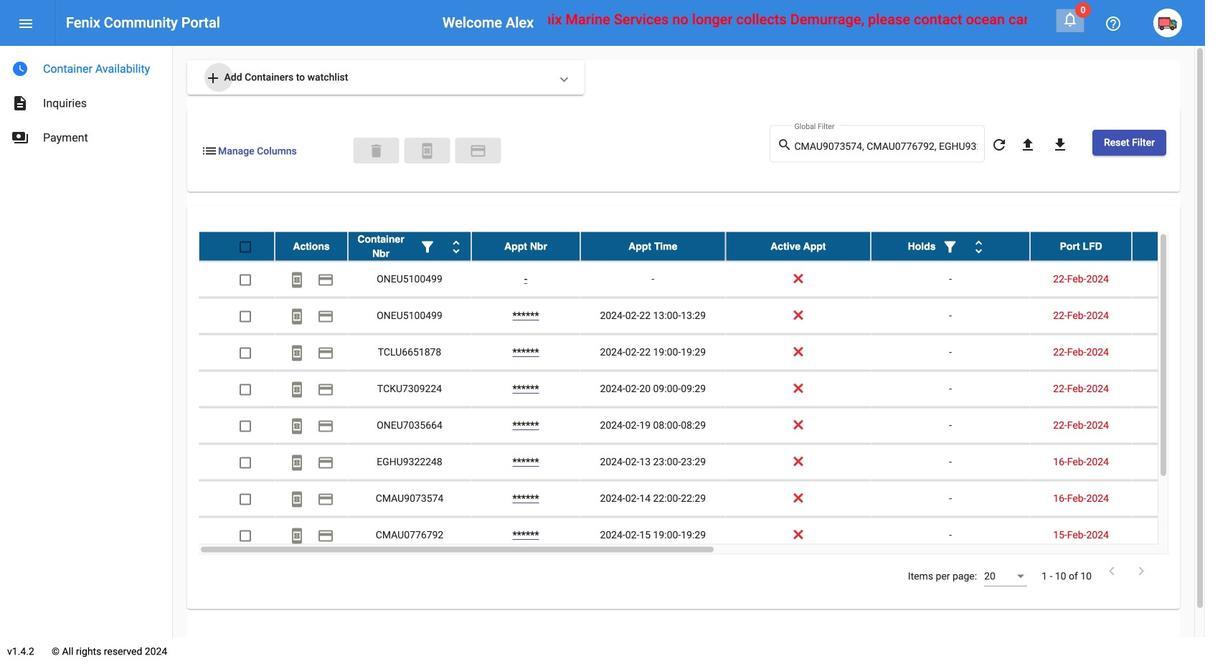 Task type: locate. For each thing, give the bounding box(es) containing it.
7 column header from the left
[[1031, 232, 1133, 261]]

column header
[[275, 232, 348, 261], [348, 232, 472, 261], [472, 232, 581, 261], [581, 232, 726, 261], [726, 232, 871, 261], [871, 232, 1031, 261], [1031, 232, 1133, 261], [1133, 232, 1206, 261]]

6 cell from the top
[[1133, 445, 1206, 481]]

delete image
[[368, 143, 385, 160]]

cell for fifth row from the bottom
[[1133, 371, 1206, 407]]

navigation
[[0, 46, 172, 155]]

5 cell from the top
[[1133, 408, 1206, 444]]

no color image
[[17, 15, 34, 32], [1105, 15, 1122, 32], [11, 60, 29, 78], [11, 95, 29, 112], [11, 129, 29, 146], [1020, 136, 1037, 153], [470, 143, 487, 160], [942, 239, 959, 256], [289, 272, 306, 289], [317, 308, 334, 325], [317, 345, 334, 362], [289, 381, 306, 399], [289, 418, 306, 435], [317, 418, 334, 435], [289, 455, 306, 472], [289, 491, 306, 508], [317, 491, 334, 508], [317, 528, 334, 545], [1133, 563, 1150, 580]]

grid
[[199, 232, 1206, 555]]

7 cell from the top
[[1133, 481, 1206, 517]]

7 row from the top
[[199, 445, 1206, 481]]

cell for 3rd row
[[1133, 298, 1206, 334]]

cell
[[1133, 262, 1206, 298], [1133, 298, 1206, 334], [1133, 335, 1206, 371], [1133, 371, 1206, 407], [1133, 408, 1206, 444], [1133, 445, 1206, 481], [1133, 481, 1206, 517], [1133, 518, 1206, 554]]

1 cell from the top
[[1133, 262, 1206, 298]]

5 column header from the left
[[726, 232, 871, 261]]

cell for 2nd row from the bottom of the page
[[1133, 481, 1206, 517]]

2 cell from the top
[[1133, 298, 1206, 334]]

8 cell from the top
[[1133, 518, 1206, 554]]

4 cell from the top
[[1133, 371, 1206, 407]]

2 column header from the left
[[348, 232, 472, 261]]

4 column header from the left
[[581, 232, 726, 261]]

no color image
[[1062, 11, 1079, 28], [205, 69, 222, 87], [991, 136, 1008, 153], [1052, 136, 1069, 153], [778, 137, 795, 154], [201, 143, 218, 160], [419, 143, 436, 160], [419, 239, 436, 256], [448, 239, 465, 256], [971, 239, 988, 256], [317, 272, 334, 289], [289, 308, 306, 325], [289, 345, 306, 362], [317, 381, 334, 399], [317, 455, 334, 472], [289, 528, 306, 545], [1104, 563, 1121, 580]]

3 cell from the top
[[1133, 335, 1206, 371]]

5 row from the top
[[199, 371, 1206, 408]]

row
[[199, 232, 1206, 262], [199, 262, 1206, 298], [199, 298, 1206, 335], [199, 335, 1206, 371], [199, 371, 1206, 408], [199, 408, 1206, 445], [199, 445, 1206, 481], [199, 481, 1206, 518], [199, 518, 1206, 554]]



Task type: describe. For each thing, give the bounding box(es) containing it.
1 row from the top
[[199, 232, 1206, 262]]

2 row from the top
[[199, 262, 1206, 298]]

8 column header from the left
[[1133, 232, 1206, 261]]

3 row from the top
[[199, 298, 1206, 335]]

1 column header from the left
[[275, 232, 348, 261]]

cell for 8th row from the bottom of the page
[[1133, 262, 1206, 298]]

cell for first row from the bottom of the page
[[1133, 518, 1206, 554]]

8 row from the top
[[199, 481, 1206, 518]]

4 row from the top
[[199, 335, 1206, 371]]

cell for 6th row from the bottom
[[1133, 335, 1206, 371]]

6 column header from the left
[[871, 232, 1031, 261]]

3 column header from the left
[[472, 232, 581, 261]]

cell for 6th row from the top of the page
[[1133, 408, 1206, 444]]

Global Watchlist Filter field
[[795, 141, 978, 152]]

6 row from the top
[[199, 408, 1206, 445]]

cell for third row from the bottom of the page
[[1133, 445, 1206, 481]]

9 row from the top
[[199, 518, 1206, 554]]



